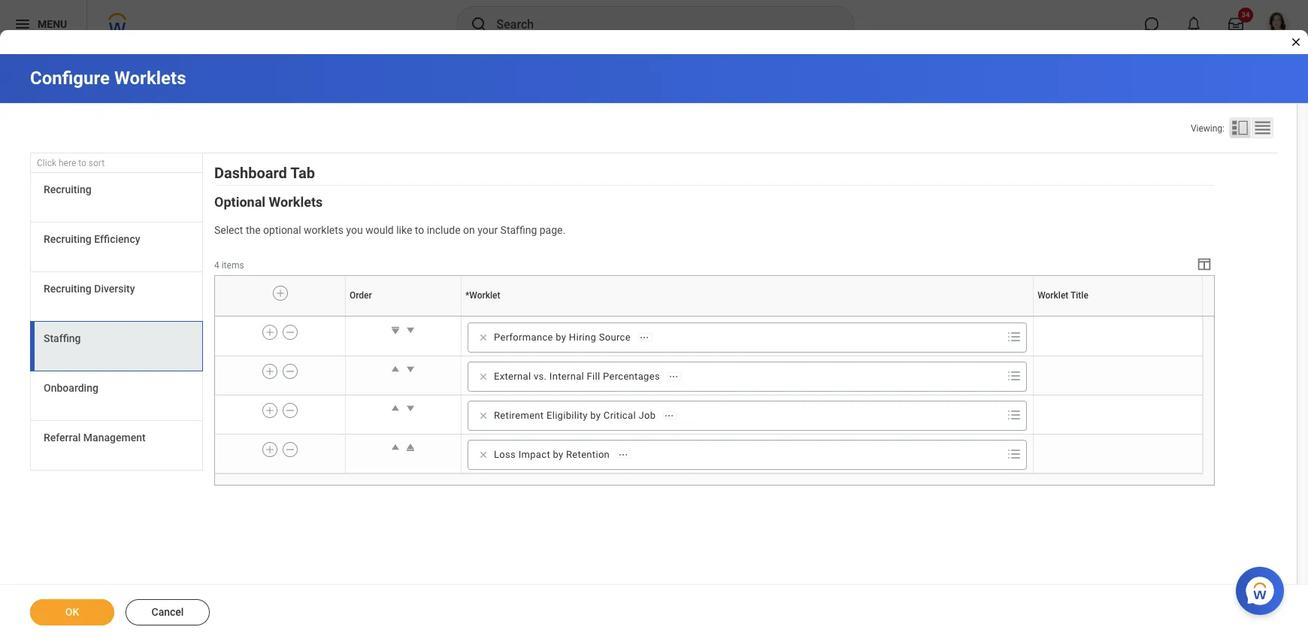 Task type: locate. For each thing, give the bounding box(es) containing it.
list box
[[30, 173, 203, 471]]

3 row element from the top
[[215, 356, 1203, 395]]

retention
[[566, 449, 610, 460]]

order for order worklet worklet title
[[402, 316, 404, 316]]

1 vertical spatial x small image
[[476, 447, 491, 462]]

plus image
[[276, 287, 286, 300], [265, 325, 276, 339], [265, 404, 276, 417]]

1 vertical spatial x small image
[[476, 369, 491, 384]]

minus image
[[285, 365, 296, 378], [285, 404, 296, 417], [285, 443, 296, 456]]

retirement eligibility by critical job, press delete to clear value. option
[[473, 407, 682, 425]]

staffing inside optional worklets group
[[500, 224, 537, 236]]

recruiting down here
[[44, 184, 92, 196]]

related actions image inside performance by hiring source, press delete to clear value. 'option'
[[639, 332, 650, 343]]

related actions image for loss impact by retention
[[618, 449, 629, 460]]

1 horizontal spatial order
[[402, 316, 404, 316]]

0 vertical spatial minus image
[[285, 365, 296, 378]]

worklets
[[114, 68, 186, 89], [269, 194, 323, 210]]

caret up image up caret up icon
[[388, 401, 403, 416]]

2 vertical spatial recruiting
[[44, 283, 92, 295]]

row element containing retirement eligibility by critical job
[[215, 395, 1203, 434]]

*
[[465, 290, 469, 301]]

order
[[350, 290, 372, 301], [402, 316, 404, 316]]

Toggle to List Detail view radio
[[1229, 117, 1251, 138]]

order up order column header
[[350, 290, 372, 301]]

click
[[37, 158, 56, 168]]

row element containing external vs. internal fill percentages
[[215, 356, 1203, 395]]

critical
[[604, 410, 636, 421]]

1 x small image from the top
[[476, 408, 491, 423]]

staffing right "your"
[[500, 224, 537, 236]]

3 recruiting from the top
[[44, 283, 92, 295]]

0 vertical spatial staffing
[[500, 224, 537, 236]]

management
[[83, 432, 146, 444]]

recruiting left efficiency
[[44, 233, 92, 245]]

1 horizontal spatial staffing
[[500, 224, 537, 236]]

click here to sort button
[[30, 153, 203, 173]]

2 plus image from the top
[[265, 443, 276, 456]]

0 horizontal spatial to
[[78, 158, 86, 168]]

1 prompts image from the top
[[1005, 328, 1023, 346]]

workday assistant region
[[1236, 561, 1290, 615]]

1 vertical spatial caret up image
[[388, 401, 403, 416]]

4 row element from the top
[[215, 395, 1203, 434]]

2 vertical spatial by
[[553, 449, 564, 460]]

plus image for loss impact by retention
[[265, 443, 276, 456]]

1 recruiting from the top
[[44, 184, 92, 196]]

x small image for loss impact by retention
[[476, 447, 491, 462]]

1 horizontal spatial worklets
[[269, 194, 323, 210]]

external vs. internal fill percentages element
[[494, 370, 660, 383]]

caret down image for retirement
[[403, 401, 418, 416]]

1 vertical spatial staffing
[[44, 332, 81, 344]]

recruiting for recruiting
[[44, 184, 92, 196]]

3 minus image from the top
[[285, 443, 296, 456]]

caret up image down caret bottom image on the left of the page
[[388, 362, 403, 377]]

impact
[[519, 449, 550, 460]]

related actions image
[[639, 332, 650, 343], [664, 410, 675, 421]]

0 vertical spatial x small image
[[476, 330, 491, 345]]

recruiting for recruiting efficiency
[[44, 233, 92, 245]]

worklets
[[304, 224, 344, 236]]

cancel button
[[126, 599, 210, 626]]

1 vertical spatial order
[[402, 316, 404, 316]]

1 vertical spatial minus image
[[285, 404, 296, 417]]

the
[[246, 224, 261, 236]]

1 row element from the top
[[215, 276, 1206, 316]]

0 horizontal spatial order
[[350, 290, 372, 301]]

1 vertical spatial caret down image
[[403, 401, 418, 416]]

by inside option
[[590, 410, 601, 421]]

worklets for configure worklets
[[114, 68, 186, 89]]

2 recruiting from the top
[[44, 233, 92, 245]]

5 row element from the top
[[215, 434, 1203, 473]]

0 vertical spatial related actions image
[[668, 371, 679, 382]]

2 x small image from the top
[[476, 447, 491, 462]]

ok
[[65, 606, 79, 618]]

related actions image inside loss impact by retention, press delete to clear value. 'option'
[[618, 449, 629, 460]]

2 caret down image from the top
[[403, 401, 418, 416]]

0 vertical spatial related actions image
[[639, 332, 650, 343]]

by right impact
[[553, 449, 564, 460]]

loss impact by retention element
[[494, 448, 610, 462]]

order up caret bottom image on the left of the page
[[402, 316, 404, 316]]

1 horizontal spatial related actions image
[[668, 371, 679, 382]]

x small image left performance
[[476, 330, 491, 345]]

performance by hiring source element
[[494, 331, 631, 344]]

x small image left loss
[[476, 447, 491, 462]]

1 vertical spatial by
[[590, 410, 601, 421]]

1 vertical spatial related actions image
[[664, 410, 675, 421]]

related actions image right job
[[664, 410, 675, 421]]

source
[[599, 332, 631, 343]]

by left critical
[[590, 410, 601, 421]]

1 vertical spatial recruiting
[[44, 233, 92, 245]]

caret down image
[[403, 362, 418, 377]]

job
[[639, 410, 656, 421]]

caret down image for performance
[[403, 322, 418, 338]]

configure worklets dialog
[[0, 0, 1308, 639]]

2 prompts image from the top
[[1005, 367, 1023, 385]]

row element containing performance by hiring source
[[215, 317, 1203, 356]]

performance by hiring source
[[494, 332, 631, 343]]

0 vertical spatial caret up image
[[388, 362, 403, 377]]

x small image for performance by hiring source
[[476, 330, 491, 345]]

0 vertical spatial worklets
[[114, 68, 186, 89]]

0 vertical spatial recruiting
[[44, 184, 92, 196]]

external
[[494, 371, 531, 382]]

4 items
[[214, 260, 244, 271]]

plus image
[[265, 365, 276, 378], [265, 443, 276, 456]]

x small image inside the retirement eligibility by critical job, press delete to clear value. option
[[476, 408, 491, 423]]

prompts image for loss impact by retention
[[1005, 445, 1023, 463]]

viewing:
[[1191, 123, 1225, 134]]

worklet
[[469, 290, 500, 301], [1038, 290, 1069, 301], [746, 316, 749, 316], [1116, 316, 1119, 316]]

0 horizontal spatial related actions image
[[618, 449, 629, 460]]

1 vertical spatial title
[[1119, 316, 1120, 316]]

related actions image right retention
[[618, 449, 629, 460]]

worklets for optional worklets
[[269, 194, 323, 210]]

staffing up the onboarding
[[44, 332, 81, 344]]

tab
[[290, 164, 315, 182]]

related actions image inside external vs. internal fill percentages, press delete to clear value. option
[[668, 371, 679, 382]]

0 vertical spatial plus image
[[265, 365, 276, 378]]

to right 'like'
[[415, 224, 424, 236]]

1 vertical spatial plus image
[[265, 443, 276, 456]]

1 caret up image from the top
[[388, 362, 403, 377]]

include
[[427, 224, 461, 236]]

retirement eligibility by critical job element
[[494, 409, 656, 422]]

3 prompts image from the top
[[1005, 406, 1023, 424]]

x small image inside loss impact by retention, press delete to clear value. 'option'
[[476, 447, 491, 462]]

minus image for loss impact by retention
[[285, 443, 296, 456]]

x small image
[[476, 330, 491, 345], [476, 369, 491, 384]]

1 caret down image from the top
[[403, 322, 418, 338]]

1 vertical spatial to
[[415, 224, 424, 236]]

caret down image down order column header
[[403, 322, 418, 338]]

0 vertical spatial to
[[78, 158, 86, 168]]

1 vertical spatial worklets
[[269, 194, 323, 210]]

1 horizontal spatial to
[[415, 224, 424, 236]]

related actions image right percentages in the bottom of the page
[[668, 371, 679, 382]]

1 plus image from the top
[[265, 365, 276, 378]]

caret down image
[[403, 322, 418, 338], [403, 401, 418, 416]]

title
[[1071, 290, 1089, 301], [1119, 316, 1120, 316]]

2 vertical spatial plus image
[[265, 404, 276, 417]]

0 vertical spatial title
[[1071, 290, 1089, 301]]

1 minus image from the top
[[285, 365, 296, 378]]

2 row element from the top
[[215, 317, 1203, 356]]

by left hiring
[[556, 332, 566, 343]]

recruiting
[[44, 184, 92, 196], [44, 233, 92, 245], [44, 283, 92, 295]]

optional worklets group
[[214, 193, 1215, 486]]

2 x small image from the top
[[476, 369, 491, 384]]

ok button
[[30, 599, 114, 626]]

related actions image
[[668, 371, 679, 382], [618, 449, 629, 460]]

2 caret up image from the top
[[388, 401, 403, 416]]

4
[[214, 260, 219, 271]]

optional worklets
[[214, 194, 323, 210]]

loss impact by retention
[[494, 449, 610, 460]]

x small image left external
[[476, 369, 491, 384]]

staffing
[[500, 224, 537, 236], [44, 332, 81, 344]]

0 vertical spatial order
[[350, 290, 372, 301]]

1 vertical spatial plus image
[[265, 325, 276, 339]]

by
[[556, 332, 566, 343], [590, 410, 601, 421], [553, 449, 564, 460]]

fill
[[587, 371, 600, 382]]

row element
[[215, 276, 1206, 316], [215, 317, 1203, 356], [215, 356, 1203, 395], [215, 395, 1203, 434], [215, 434, 1203, 473]]

inbox large image
[[1229, 17, 1244, 32]]

worklets inside optional worklets group
[[269, 194, 323, 210]]

4 prompts image from the top
[[1005, 445, 1023, 463]]

caret down image down caret down icon on the left of the page
[[403, 401, 418, 416]]

x small image inside performance by hiring source, press delete to clear value. 'option'
[[476, 330, 491, 345]]

0 horizontal spatial worklets
[[114, 68, 186, 89]]

x small image left "retirement" on the left bottom of the page
[[476, 408, 491, 423]]

0 horizontal spatial staffing
[[44, 332, 81, 344]]

row element containing loss impact by retention
[[215, 434, 1203, 473]]

related actions image for performance by hiring source
[[639, 332, 650, 343]]

recruiting left diversity
[[44, 283, 92, 295]]

1 x small image from the top
[[476, 330, 491, 345]]

order for order
[[350, 290, 372, 301]]

here
[[59, 158, 76, 168]]

percentages
[[603, 371, 660, 382]]

you
[[346, 224, 363, 236]]

1 horizontal spatial related actions image
[[664, 410, 675, 421]]

0 vertical spatial caret down image
[[403, 322, 418, 338]]

list box containing recruiting
[[30, 173, 203, 471]]

on
[[463, 224, 475, 236]]

prompts image
[[1005, 328, 1023, 346], [1005, 367, 1023, 385], [1005, 406, 1023, 424], [1005, 445, 1023, 463]]

0 vertical spatial x small image
[[476, 408, 491, 423]]

recruiting for recruiting diversity
[[44, 283, 92, 295]]

1 vertical spatial related actions image
[[618, 449, 629, 460]]

2 vertical spatial minus image
[[285, 443, 296, 456]]

0 horizontal spatial related actions image
[[639, 332, 650, 343]]

Toggle to Grid view radio
[[1252, 117, 1274, 138]]

to left 'sort'
[[78, 158, 86, 168]]

related actions image right source
[[639, 332, 650, 343]]

to
[[78, 158, 86, 168], [415, 224, 424, 236]]

caret up image
[[388, 362, 403, 377], [388, 401, 403, 416]]

x small image
[[476, 408, 491, 423], [476, 447, 491, 462]]



Task type: vqa. For each thing, say whether or not it's contained in the screenshot.
Is Leader No
no



Task type: describe. For each thing, give the bounding box(es) containing it.
list box inside configure worklets main content
[[30, 173, 203, 471]]

select
[[214, 224, 243, 236]]

performance by hiring source, press delete to clear value. option
[[473, 329, 657, 347]]

close configure worklets image
[[1290, 36, 1302, 48]]

external vs. internal fill percentages, press delete to clear value. option
[[473, 368, 686, 386]]

order column header
[[345, 316, 461, 317]]

staffing inside list box
[[44, 332, 81, 344]]

click to view/edit grid preferences image
[[1196, 256, 1213, 272]]

search image
[[470, 15, 488, 33]]

performance
[[494, 332, 553, 343]]

caret up image
[[388, 440, 403, 455]]

profile logan mcneil element
[[1257, 8, 1299, 41]]

external vs. internal fill percentages
[[494, 371, 660, 382]]

referral
[[44, 432, 81, 444]]

by for retention
[[553, 449, 564, 460]]

page.
[[540, 224, 566, 236]]

efficiency
[[94, 233, 140, 245]]

by for critical
[[590, 410, 601, 421]]

0 vertical spatial plus image
[[276, 287, 286, 300]]

1 horizontal spatial title
[[1119, 316, 1120, 316]]

hiring
[[569, 332, 596, 343]]

* worklet
[[465, 290, 500, 301]]

viewing: option group
[[1191, 117, 1278, 141]]

loss
[[494, 449, 516, 460]]

worklet column header
[[461, 316, 1034, 317]]

prompts image for external vs. internal fill percentages
[[1005, 367, 1023, 385]]

diversity
[[94, 283, 135, 295]]

plus image for performance by hiring source
[[265, 325, 276, 339]]

optional worklets button
[[214, 194, 323, 210]]

caret top image
[[403, 440, 418, 455]]

navigation pane region
[[30, 153, 203, 475]]

minus image for external vs. internal fill percentages
[[285, 365, 296, 378]]

like
[[396, 224, 412, 236]]

vs.
[[534, 371, 547, 382]]

related actions image for external vs. internal fill percentages
[[668, 371, 679, 382]]

configure
[[30, 68, 110, 89]]

configure worklets main content
[[0, 54, 1308, 639]]

0 vertical spatial by
[[556, 332, 566, 343]]

to inside popup button
[[78, 158, 86, 168]]

your
[[478, 224, 498, 236]]

caret up image for external vs. internal fill percentages minus icon
[[388, 362, 403, 377]]

prompts image for performance by hiring source
[[1005, 328, 1023, 346]]

sort
[[89, 158, 105, 168]]

select the optional worklets you would like to include on your staffing page.
[[214, 224, 566, 236]]

2 minus image from the top
[[285, 404, 296, 417]]

would
[[366, 224, 394, 236]]

related actions image for retirement eligibility by critical job
[[664, 410, 675, 421]]

row element containing order
[[215, 276, 1206, 316]]

referral management
[[44, 432, 146, 444]]

plus image for retirement eligibility by critical job
[[265, 404, 276, 417]]

x small image for retirement eligibility by critical job
[[476, 408, 491, 423]]

worklet title
[[1038, 290, 1089, 301]]

retirement
[[494, 410, 544, 421]]

x small image for external vs. internal fill percentages
[[476, 369, 491, 384]]

recruiting diversity
[[44, 283, 135, 295]]

dashboard
[[214, 164, 287, 182]]

loss impact by retention, press delete to clear value. option
[[473, 446, 636, 464]]

eligibility
[[547, 410, 588, 421]]

worklet title column header
[[1034, 316, 1203, 317]]

internal
[[549, 371, 584, 382]]

dashboard tab
[[214, 164, 315, 182]]

notifications large image
[[1186, 17, 1202, 32]]

caret up image for 2nd minus icon from the bottom of the optional worklets group
[[388, 401, 403, 416]]

click here to sort
[[37, 158, 105, 168]]

onboarding
[[44, 382, 98, 394]]

0 horizontal spatial title
[[1071, 290, 1089, 301]]

optional
[[214, 194, 265, 210]]

retirement eligibility by critical job
[[494, 410, 656, 421]]

to inside optional worklets group
[[415, 224, 424, 236]]

caret bottom image
[[388, 322, 403, 338]]

recruiting efficiency
[[44, 233, 140, 245]]

configure worklets
[[30, 68, 186, 89]]

plus image for external vs. internal fill percentages
[[265, 365, 276, 378]]

order worklet worklet title
[[402, 316, 1120, 316]]

minus image
[[285, 325, 296, 339]]

cancel
[[152, 606, 184, 618]]

items
[[222, 260, 244, 271]]

prompts image for retirement eligibility by critical job
[[1005, 406, 1023, 424]]

optional
[[263, 224, 301, 236]]



